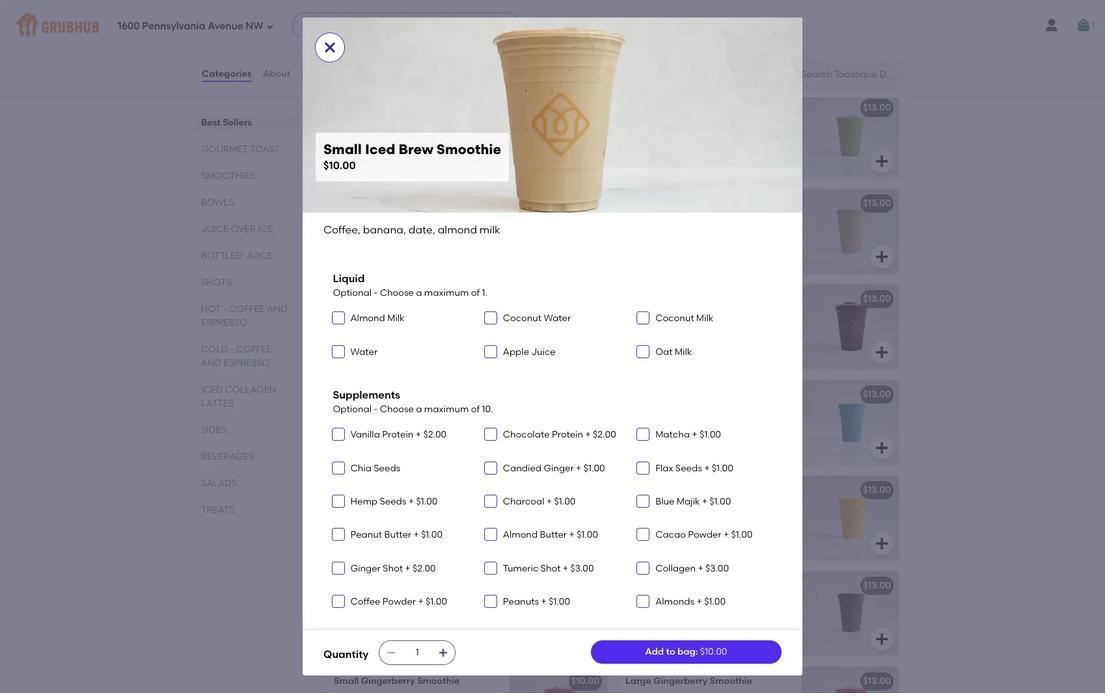 Task type: describe. For each thing, give the bounding box(es) containing it.
small for small orange crush smoothie
[[334, 485, 359, 496]]

large purple heart smoothie image
[[801, 572, 899, 657]]

large for large green machine smoothie
[[625, 102, 651, 113]]

agave, for large orange crush smoothie
[[723, 504, 754, 515]]

beverages
[[201, 452, 254, 463]]

collagen
[[225, 385, 276, 396]]

mango, up matcha + $1.00
[[714, 408, 748, 419]]

treats tab
[[201, 504, 292, 517]]

lime, right majik
[[700, 504, 721, 515]]

protein for vanilla protein
[[382, 430, 414, 441]]

pineapple, for large purple heart smoothie image
[[711, 599, 758, 610]]

4 seeds, from the left
[[674, 612, 701, 623]]

coffee
[[350, 597, 380, 608]]

date, for large iced brew smoothie
[[700, 219, 723, 230]]

svg image for collagen
[[639, 565, 647, 572]]

shots tab
[[201, 276, 292, 290]]

large green machine smoothie image
[[801, 94, 899, 179]]

flax down large green machine smoothie
[[702, 134, 718, 145]]

butter for peanut butter
[[384, 530, 411, 541]]

avenue
[[208, 20, 243, 32]]

peanut
[[350, 530, 382, 541]]

milk inside button
[[471, 612, 489, 623]]

quantity
[[323, 649, 369, 662]]

svg image for almond milk
[[334, 315, 342, 322]]

cold- for large superfruit smoothie image
[[625, 325, 649, 336]]

iced for small iced brew smoothie
[[361, 198, 381, 209]]

almond for almond butter + $1.00
[[503, 530, 538, 541]]

svg image for flax seeds
[[639, 464, 647, 472]]

+ right matcha
[[692, 430, 697, 441]]

svg image for oat milk
[[639, 348, 647, 356]]

sides
[[201, 425, 226, 436]]

salads
[[201, 478, 237, 489]]

espresso for hot
[[201, 318, 247, 329]]

0 vertical spatial smoothies
[[323, 63, 408, 80]]

lattes
[[201, 398, 234, 409]]

1600
[[118, 20, 140, 32]]

small iced brew smoothie
[[334, 198, 450, 209]]

reviews
[[301, 68, 338, 79]]

gourmet toast
[[201, 144, 280, 155]]

smoky chipotle turkey toast image
[[510, 0, 607, 36]]

chia
[[350, 463, 372, 474]]

large blue mystique smoothie image
[[801, 381, 899, 466]]

almond milk
[[350, 313, 405, 324]]

small orange crush smoothie image
[[510, 477, 607, 561]]

apple
[[503, 347, 529, 358]]

espresso for cold
[[224, 358, 270, 369]]

cold - coffee and espresso tab
[[201, 343, 292, 370]]

large orange crush smoothie image
[[801, 477, 899, 561]]

$13.00 for the large green machine smoothie image
[[863, 102, 891, 113]]

svg image for matcha
[[639, 431, 647, 439]]

smoothie for small iced brew smoothie $10.00
[[437, 142, 501, 158]]

flax seeds + $1.00
[[656, 463, 733, 474]]

pineapple, for the small purple heart smoothie image
[[420, 599, 467, 610]]

powder for coffee powder
[[383, 597, 416, 608]]

1 seeds, from the left
[[334, 612, 362, 623]]

a for supplements
[[416, 404, 422, 415]]

small iced brew smoothie $10.00
[[323, 142, 501, 172]]

+ right collagen
[[698, 563, 703, 574]]

$13.00 for the large orange crush smoothie image
[[863, 485, 891, 496]]

chia seeds
[[350, 463, 400, 474]]

lime for large
[[655, 147, 674, 158]]

almond butter + $1.00
[[503, 530, 598, 541]]

sellers
[[223, 117, 252, 128]]

nw
[[246, 20, 263, 32]]

bowls
[[201, 197, 234, 208]]

supplements
[[333, 390, 400, 402]]

liquid
[[333, 273, 365, 285]]

sides tab
[[201, 424, 292, 437]]

coffee for hot
[[229, 304, 265, 315]]

crush for small
[[397, 485, 424, 496]]

choose for liquid
[[380, 288, 414, 299]]

small iced brew smoothie image
[[510, 190, 607, 274]]

small gingerberry smoothie image
[[510, 668, 607, 694]]

plain image
[[801, 0, 899, 36]]

svg image for almonds
[[639, 598, 647, 606]]

matcha + $1.00
[[656, 430, 721, 441]]

ginger shot + $2.00
[[350, 563, 436, 574]]

seeds for chia
[[374, 463, 400, 474]]

almond inside button
[[435, 612, 469, 623]]

large for large gingerberry smoothie
[[625, 676, 651, 688]]

supplements optional - choose a maximum of 10.
[[333, 390, 493, 415]]

1 $3.00 from the left
[[571, 563, 594, 574]]

add to bag: $10.00
[[645, 647, 727, 658]]

superfruit
[[361, 294, 405, 305]]

chia for large purple heart smoothie image
[[761, 599, 780, 610]]

blueberry, for large superfruit smoothie image
[[741, 312, 785, 323]]

$2.00 for chocolate protein + $2.00
[[593, 430, 616, 441]]

beverages tab
[[201, 450, 292, 464]]

pineapple, for small green machine smoothie image
[[410, 121, 457, 132]]

2 seeds, from the left
[[382, 612, 410, 623]]

smoothie for large iced brew smoothie
[[700, 201, 743, 212]]

small orange crush smoothie
[[334, 485, 468, 496]]

1 majik from the left
[[334, 421, 358, 432]]

+ for cacao powder + $1.00
[[724, 530, 729, 541]]

$13.00 for large gingerberry smoothie image
[[863, 676, 891, 688]]

coffee for cold
[[236, 344, 272, 355]]

small gingerberry smoothie
[[334, 676, 460, 688]]

tumeric shot + $3.00
[[503, 563, 594, 574]]

+ right almonds
[[697, 597, 702, 608]]

4 seed, from the left
[[720, 134, 744, 145]]

lime, down small orange crush smoothie
[[409, 504, 430, 515]]

blueberry, spinach, pineapple, chia seeds, flax seeds, lime, almond milk button
[[326, 572, 607, 657]]

vanilla protein + $2.00
[[350, 430, 447, 441]]

hemp for small
[[357, 134, 382, 145]]

lime, down almonds + $1.00
[[704, 612, 725, 623]]

- inside liquid optional - choose a maximum of 1.
[[374, 288, 378, 299]]

collagen
[[656, 563, 696, 574]]

flax
[[656, 463, 673, 474]]

green for large
[[654, 102, 681, 113]]

smoothies inside 'tab'
[[201, 171, 255, 182]]

smoothie for large orange crush smoothie
[[718, 485, 761, 496]]

gingerberry for small
[[361, 676, 415, 688]]

banana, for large
[[625, 121, 663, 132]]

to
[[666, 647, 675, 658]]

toast
[[250, 144, 280, 155]]

peanut butter + $1.00
[[350, 530, 443, 541]]

svg image for water
[[334, 348, 342, 356]]

seller
[[652, 185, 673, 194]]

add
[[645, 647, 664, 658]]

hot - coffee and espresso tab
[[201, 303, 292, 330]]

a for liquid
[[416, 288, 422, 299]]

gourmet toast tab
[[201, 143, 292, 156]]

cacao powder + $1.00
[[656, 530, 753, 541]]

1 horizontal spatial water
[[544, 313, 571, 324]]

- inside hot - coffee and espresso
[[223, 304, 227, 315]]

$13.00 for large superfruit smoothie image
[[863, 294, 891, 305]]

apple juice
[[503, 347, 556, 358]]

bag:
[[678, 647, 698, 658]]

10.
[[482, 404, 493, 415]]

liquid optional - choose a maximum of 1.
[[333, 273, 487, 299]]

hemp
[[350, 497, 378, 508]]

oat
[[656, 347, 673, 358]]

about
[[263, 68, 290, 79]]

almonds + $1.00
[[656, 597, 726, 608]]

svg image inside "main navigation" navigation
[[266, 22, 274, 30]]

chocolate
[[503, 430, 550, 441]]

brew for large iced brew smoothie
[[676, 201, 698, 212]]

milk for almond milk
[[387, 313, 405, 324]]

+ right peanuts
[[541, 597, 547, 608]]

smoothie for small iced brew smoothie
[[408, 198, 450, 209]]

pennsylvania
[[142, 20, 205, 32]]

coffee, for large
[[625, 219, 658, 230]]

small purple heart smoothie image
[[510, 572, 607, 657]]

svg image for peanuts
[[487, 598, 495, 606]]

bottled
[[201, 251, 242, 262]]

1 horizontal spatial blue
[[656, 497, 675, 508]]

1
[[1091, 19, 1095, 30]]

flax down small green machine smoothie
[[410, 134, 426, 145]]

mango, down mystique
[[423, 408, 457, 419]]

cold- for small superfruit smoothie image
[[334, 325, 357, 336]]

coffee, banana, date, almond milk for small iced brew smoothie
[[334, 216, 488, 228]]

almonds
[[656, 597, 695, 608]]

main navigation navigation
[[0, 0, 1105, 51]]

coffee, up liquid at the top of the page
[[323, 224, 361, 236]]

orange for large
[[654, 485, 688, 496]]

1600 pennsylvania avenue nw
[[118, 20, 263, 32]]

spinach, inside blueberry, spinach, pineapple, chia seeds, flax seeds, lime, almond milk button
[[380, 599, 418, 610]]

categories
[[202, 68, 252, 79]]

iced for small iced brew smoothie $10.00
[[365, 142, 395, 158]]

- inside "cold - coffee and espresso"
[[230, 344, 234, 355]]

choose for supplements
[[380, 404, 414, 415]]

chia for the small purple heart smoothie image
[[469, 599, 488, 610]]

cold
[[201, 344, 228, 355]]

over
[[231, 224, 256, 235]]

almond for almond milk
[[350, 313, 385, 324]]

large iced brew smoothie
[[625, 201, 743, 212]]

butter for almond butter
[[540, 530, 567, 541]]

small blue mystique smoothie
[[334, 389, 468, 400]]

large green machine smoothie
[[625, 102, 767, 113]]

machine for large
[[683, 102, 722, 113]]

- inside supplements optional - choose a maximum of 10.
[[374, 404, 378, 415]]

peanuts + $1.00
[[503, 597, 570, 608]]

collagen + $3.00
[[656, 563, 729, 574]]

matcha
[[656, 430, 690, 441]]

coconut water
[[503, 313, 571, 324]]

large superfruit smoothie image
[[801, 285, 899, 370]]

hot - coffee and espresso
[[201, 304, 287, 329]]

small for small superfruit smoothie
[[334, 294, 359, 305]]

bottled juice
[[201, 251, 272, 262]]

best sellers
[[201, 117, 252, 128]]

coffee powder + $1.00
[[350, 597, 447, 608]]

best seller
[[633, 185, 673, 194]]

smoothie for small blue mystique smoothie
[[425, 389, 468, 400]]



Task type: vqa. For each thing, say whether or not it's contained in the screenshot.
Body to the bottom
no



Task type: locate. For each thing, give the bounding box(es) containing it.
maximum left 1.
[[424, 288, 469, 299]]

2 blue from the left
[[751, 408, 770, 419]]

seeds, down the coffee
[[334, 612, 362, 623]]

0 vertical spatial best
[[201, 117, 221, 128]]

2 juice from the left
[[713, 325, 734, 336]]

0 horizontal spatial blue
[[459, 408, 478, 419]]

acai, strawberry, banana, blueberry, cold-pressed apple juice for small superfruit smoothie image
[[334, 312, 494, 336]]

agave, for small orange crush smoothie
[[432, 504, 462, 515]]

maximum inside liquid optional - choose a maximum of 1.
[[424, 288, 469, 299]]

seeds down small orange crush smoothie
[[380, 497, 406, 508]]

lime, inside blueberry, spinach, pineapple, chia seeds, flax seeds, lime, almond milk button
[[412, 612, 433, 623]]

2 a from the top
[[416, 404, 422, 415]]

1 vertical spatial best
[[633, 185, 650, 194]]

+ down chocolate protein + $2.00
[[576, 463, 581, 474]]

0 horizontal spatial water,
[[334, 147, 361, 158]]

1 vertical spatial a
[[416, 404, 422, 415]]

large orange crush smoothie
[[625, 485, 761, 496]]

iced for large iced brew smoothie
[[654, 201, 673, 212]]

1 orange, mango, lime, agave, almond milk from the left
[[334, 504, 462, 528]]

hemp for large
[[648, 134, 674, 145]]

0 horizontal spatial ginger
[[350, 563, 381, 574]]

optional down liquid at the top of the page
[[333, 288, 372, 299]]

3 large from the top
[[625, 485, 651, 496]]

charcoal
[[503, 497, 544, 508]]

small blue mystique smoothie image
[[510, 381, 607, 466]]

1 butter from the left
[[384, 530, 411, 541]]

of inside supplements optional - choose a maximum of 10.
[[471, 404, 480, 415]]

brew inside small iced brew smoothie $10.00
[[399, 142, 433, 158]]

1 blue from the left
[[459, 408, 478, 419]]

0 horizontal spatial coconut
[[503, 313, 542, 324]]

small green machine smoothie image
[[510, 94, 607, 179]]

0 horizontal spatial water
[[350, 347, 378, 358]]

1 horizontal spatial butter
[[540, 530, 567, 541]]

2 seed, from the left
[[428, 134, 452, 145]]

large gingerberry smoothie
[[625, 676, 752, 688]]

blueberry,
[[334, 599, 378, 610], [625, 599, 669, 610]]

0 horizontal spatial strawberry,
[[359, 312, 408, 323]]

1 choose from the top
[[380, 288, 414, 299]]

2 coconut from the left
[[746, 134, 783, 145]]

and inside hot - coffee and espresso
[[267, 304, 287, 315]]

apple
[[394, 325, 420, 336], [686, 325, 711, 336]]

algae),
[[381, 421, 412, 432], [673, 421, 704, 432]]

svg image for coconut water
[[487, 315, 495, 322]]

ice
[[258, 224, 273, 235]]

1 horizontal spatial milk
[[675, 347, 692, 358]]

1 horizontal spatial lime
[[655, 147, 674, 158]]

1 green from the left
[[361, 102, 388, 113]]

seeds,
[[334, 612, 362, 623], [382, 612, 410, 623], [625, 612, 653, 623], [674, 612, 701, 623]]

1 horizontal spatial green
[[654, 102, 681, 113]]

1 horizontal spatial pineapple, banana, mango, blue majik (sea algae), almond milk
[[625, 408, 770, 432]]

gingerberry down the add to bag: $10.00
[[654, 676, 708, 688]]

gingerberry down "input item quantity" number field
[[361, 676, 415, 688]]

svg image for candied ginger
[[487, 464, 495, 472]]

1 horizontal spatial powder
[[688, 530, 721, 541]]

milk
[[470, 216, 488, 228], [761, 219, 779, 230], [480, 224, 500, 236], [451, 421, 469, 432], [742, 421, 760, 432], [370, 517, 388, 528], [662, 517, 680, 528], [471, 612, 489, 623], [763, 612, 781, 623]]

of inside liquid optional - choose a maximum of 1.
[[471, 288, 480, 299]]

0 horizontal spatial orange, mango, lime, agave, almond milk
[[334, 504, 462, 528]]

0 horizontal spatial apple
[[394, 325, 420, 336]]

kale,
[[334, 134, 354, 145], [625, 134, 646, 145]]

orange up majik
[[654, 485, 688, 496]]

chia inside blueberry, spinach, pineapple, chia seeds, flax seeds, lime, almond milk button
[[469, 599, 488, 610]]

categories button
[[201, 51, 252, 98]]

seeds, up add
[[625, 612, 653, 623]]

mango, down large orange crush smoothie
[[664, 504, 698, 515]]

seeds for hemp
[[380, 497, 406, 508]]

1 vertical spatial water
[[350, 347, 378, 358]]

bowls tab
[[201, 196, 292, 210]]

juice down ice
[[245, 251, 272, 262]]

6 $13.00 from the top
[[863, 581, 891, 592]]

1 horizontal spatial banana,
[[625, 121, 663, 132]]

small for small blue mystique smoothie
[[334, 389, 359, 400]]

1 agave, from the left
[[432, 504, 462, 515]]

2 apple from the left
[[686, 325, 711, 336]]

and for hot - coffee and espresso
[[267, 304, 287, 315]]

candied
[[503, 463, 542, 474]]

best for best sellers
[[201, 117, 221, 128]]

2 cold- from the left
[[625, 325, 649, 336]]

flax
[[410, 134, 426, 145], [702, 134, 718, 145], [364, 612, 380, 623], [656, 612, 671, 623]]

3 seeds, from the left
[[625, 612, 653, 623]]

iced inside small iced brew smoothie $10.00
[[365, 142, 395, 158]]

1 shot from the left
[[383, 563, 403, 574]]

water, for large
[[625, 147, 653, 158]]

charcoal + $1.00
[[503, 497, 576, 508]]

+ down supplements optional - choose a maximum of 10.
[[416, 430, 421, 441]]

agave,
[[432, 504, 462, 515], [723, 504, 754, 515]]

2 $3.00 from the left
[[706, 563, 729, 574]]

$3.00
[[571, 563, 594, 574], [706, 563, 729, 574]]

shot for ginger shot
[[383, 563, 403, 574]]

cold - coffee and espresso
[[201, 344, 272, 369]]

2 gingerberry from the left
[[654, 676, 708, 688]]

almond up tumeric
[[503, 530, 538, 541]]

agave, up the cacao powder + $1.00
[[723, 504, 754, 515]]

iced collagen lattes tab
[[201, 383, 292, 411]]

tumeric
[[503, 563, 538, 574]]

1 juice from the left
[[422, 325, 443, 336]]

1 horizontal spatial strawberry,
[[650, 312, 699, 323]]

banana, down small green machine smoothie
[[334, 121, 371, 132]]

+ for tumeric shot + $3.00
[[563, 563, 568, 574]]

2 pineapple, banana, mango, blue majik (sea algae), almond milk from the left
[[625, 408, 770, 432]]

espresso inside "cold - coffee and espresso"
[[224, 358, 270, 369]]

0 vertical spatial espresso
[[201, 318, 247, 329]]

1 of from the top
[[471, 288, 480, 299]]

(sea up flax
[[652, 421, 671, 432]]

1 horizontal spatial banana, mango, pineapple, spinach, kale, hemp seed, flax seed, coconut water, lime
[[625, 121, 788, 158]]

+ up large orange crush smoothie
[[704, 463, 710, 474]]

acai, for large superfruit smoothie image
[[625, 312, 648, 323]]

juice inside tab
[[201, 224, 229, 235]]

4 $13.00 from the top
[[863, 389, 891, 400]]

1 horizontal spatial apple
[[686, 325, 711, 336]]

orange, up cacao
[[625, 504, 662, 515]]

best sellers tab
[[201, 116, 292, 130]]

espresso down 'hot'
[[201, 318, 247, 329]]

crush up hemp seeds + $1.00
[[397, 485, 424, 496]]

iced collagen lattes
[[201, 385, 276, 409]]

2 blueberry, from the left
[[741, 312, 785, 323]]

shots
[[201, 277, 232, 288]]

pineapple, banana, mango, blue majik (sea algae), almond milk
[[334, 408, 478, 432], [625, 408, 770, 432]]

mango, for large green machine smoothie
[[665, 121, 699, 132]]

seeds, down the coffee powder + $1.00
[[382, 612, 410, 623]]

juice
[[531, 347, 556, 358]]

2 hemp from the left
[[648, 134, 674, 145]]

espresso
[[201, 318, 247, 329], [224, 358, 270, 369]]

1 blueberry, spinach, pineapple, chia seeds, flax seeds, lime, almond milk from the left
[[334, 599, 489, 623]]

water,
[[334, 147, 361, 158], [625, 147, 653, 158]]

powder for cacao powder
[[688, 530, 721, 541]]

1 vertical spatial coffee
[[236, 344, 272, 355]]

pineapple, for the large green machine smoothie image
[[701, 121, 749, 132]]

machine for small
[[391, 102, 429, 113]]

lime
[[363, 147, 382, 158], [655, 147, 674, 158]]

3 $13.00 from the top
[[863, 294, 891, 305]]

2 optional from the top
[[333, 404, 372, 415]]

banana, mango, pineapple, spinach, kale, hemp seed, flax seed, coconut water, lime for small
[[334, 121, 497, 158]]

juice
[[201, 224, 229, 235], [245, 251, 272, 262]]

water down almond milk
[[350, 347, 378, 358]]

treats
[[201, 505, 235, 516]]

+ down large orange crush smoothie
[[702, 497, 708, 508]]

acai, down liquid at the top of the page
[[334, 312, 356, 323]]

0 horizontal spatial pineapple, banana, mango, blue majik (sea algae), almond milk
[[334, 408, 478, 432]]

2 maximum from the top
[[424, 404, 469, 415]]

2 of from the top
[[471, 404, 480, 415]]

2 majik from the left
[[625, 421, 649, 432]]

1 gingerberry from the left
[[361, 676, 415, 688]]

+ for blue majik + $1.00
[[702, 497, 708, 508]]

1 horizontal spatial ginger
[[544, 463, 574, 474]]

$13.00 for large purple heart smoothie image
[[863, 581, 891, 592]]

coconut for large green machine smoothie
[[746, 134, 783, 145]]

+ down ginger shot + $2.00 on the bottom left
[[418, 597, 424, 608]]

acai, strawberry, banana, blueberry, cold-pressed apple juice
[[334, 312, 494, 336], [625, 312, 785, 336]]

small inside small iced brew smoothie $10.00
[[323, 142, 362, 158]]

chia
[[469, 599, 488, 610], [761, 599, 780, 610]]

1 coconut from the left
[[454, 134, 491, 145]]

svg image for 1
[[1076, 18, 1091, 33]]

choose
[[380, 288, 414, 299], [380, 404, 414, 415]]

banana, mango, pineapple, spinach, kale, hemp seed, flax seed, coconut water, lime
[[334, 121, 497, 158], [625, 121, 788, 158]]

hemp seeds + $1.00
[[350, 497, 438, 508]]

2 pineapple, from the left
[[625, 408, 672, 419]]

reviews button
[[301, 51, 338, 98]]

salads tab
[[201, 477, 292, 491]]

choose up almond milk
[[380, 288, 414, 299]]

1 horizontal spatial gingerberry
[[654, 676, 708, 688]]

1 horizontal spatial algae),
[[673, 421, 704, 432]]

blueberry, spinach, pineapple, chia seeds, flax seeds, lime, almond milk up bag:
[[625, 599, 781, 623]]

$1.00
[[700, 430, 721, 441], [584, 463, 605, 474], [712, 463, 733, 474], [416, 497, 438, 508], [554, 497, 576, 508], [710, 497, 731, 508], [421, 530, 443, 541], [577, 530, 598, 541], [731, 530, 753, 541], [426, 597, 447, 608], [549, 597, 570, 608], [704, 597, 726, 608]]

milk for oat milk
[[675, 347, 692, 358]]

svg image for tumeric shot
[[487, 565, 495, 572]]

1 cold- from the left
[[334, 325, 357, 336]]

0 horizontal spatial banana,
[[334, 121, 371, 132]]

1 maximum from the top
[[424, 288, 469, 299]]

1 horizontal spatial smoothies
[[323, 63, 408, 80]]

+ for ginger shot + $2.00
[[405, 563, 410, 574]]

mango,
[[373, 121, 408, 132], [665, 121, 699, 132], [423, 408, 457, 419], [714, 408, 748, 419], [372, 504, 407, 515], [664, 504, 698, 515]]

0 vertical spatial water
[[544, 313, 571, 324]]

$3.00 down the cacao powder + $1.00
[[706, 563, 729, 574]]

1 vertical spatial optional
[[333, 404, 372, 415]]

blue majik + $1.00
[[656, 497, 731, 508]]

oat milk
[[656, 347, 692, 358]]

choose down small blue mystique smoothie on the bottom
[[380, 404, 414, 415]]

juice for large superfruit smoothie image
[[713, 325, 734, 336]]

0 horizontal spatial pineapple,
[[334, 408, 381, 419]]

blueberry, for large purple heart smoothie image
[[625, 599, 669, 610]]

0 horizontal spatial protein
[[382, 430, 414, 441]]

coconut for coconut water
[[503, 313, 542, 324]]

1 crush from the left
[[397, 485, 424, 496]]

smoothie inside small iced brew smoothie $10.00
[[437, 142, 501, 158]]

0 horizontal spatial smoothies
[[201, 171, 255, 182]]

blueberry, down collagen
[[625, 599, 669, 610]]

optional for supplements
[[333, 404, 372, 415]]

majik
[[677, 497, 700, 508]]

+ for vanilla protein + $2.00
[[416, 430, 421, 441]]

1 banana, from the left
[[334, 121, 371, 132]]

0 horizontal spatial (sea
[[360, 421, 379, 432]]

2 strawberry, from the left
[[650, 312, 699, 323]]

orange up "hemp"
[[361, 485, 395, 496]]

brew for small iced brew smoothie
[[383, 198, 405, 209]]

0 horizontal spatial majik
[[334, 421, 358, 432]]

7 $13.00 from the top
[[863, 676, 891, 688]]

large for large iced brew smoothie
[[625, 201, 651, 212]]

2 coconut from the left
[[656, 313, 694, 324]]

large iced brew smoothie image
[[801, 190, 899, 274]]

banana, mango, pineapple, spinach, kale, hemp seed, flax seed, coconut water, lime down small green machine smoothie
[[334, 121, 497, 158]]

coffee, banana, date, almond milk
[[334, 216, 488, 228], [625, 219, 779, 230], [323, 224, 500, 236]]

1 horizontal spatial and
[[267, 304, 287, 315]]

1 vertical spatial of
[[471, 404, 480, 415]]

1 orange, from the left
[[334, 504, 370, 515]]

1 kale, from the left
[[334, 134, 354, 145]]

pressed for small superfruit smoothie image
[[357, 325, 392, 336]]

brew for small iced brew smoothie $10.00
[[399, 142, 433, 158]]

pressed down almond milk
[[357, 325, 392, 336]]

cacao
[[656, 530, 686, 541]]

almond
[[433, 216, 467, 228], [725, 219, 759, 230], [438, 224, 477, 236], [414, 421, 448, 432], [706, 421, 740, 432], [334, 517, 368, 528], [625, 517, 660, 528], [435, 612, 469, 623], [727, 612, 761, 623]]

blue left mystique
[[361, 389, 380, 400]]

$2.00 down supplements optional - choose a maximum of 10.
[[423, 430, 447, 441]]

smoothies down gourmet
[[201, 171, 255, 182]]

juice down coconut milk
[[713, 325, 734, 336]]

2 orange from the left
[[654, 485, 688, 496]]

pineapple, inside button
[[420, 599, 467, 610]]

powder right the coffee
[[383, 597, 416, 608]]

+ for coffee powder + $1.00
[[418, 597, 424, 608]]

1 horizontal spatial machine
[[683, 102, 722, 113]]

agave, down small orange crush smoothie
[[432, 504, 462, 515]]

2 crush from the left
[[690, 485, 716, 496]]

0 horizontal spatial lime
[[363, 147, 382, 158]]

smoothies up small green machine smoothie
[[323, 63, 408, 80]]

seeds up small orange crush smoothie
[[374, 463, 400, 474]]

2 butter from the left
[[540, 530, 567, 541]]

1 horizontal spatial pressed
[[649, 325, 683, 336]]

0 horizontal spatial green
[[361, 102, 388, 113]]

juice over ice
[[201, 224, 273, 235]]

orange, mango, lime, agave, almond milk up peanut butter + $1.00
[[334, 504, 462, 528]]

protein
[[382, 430, 414, 441], [552, 430, 583, 441]]

hot
[[201, 304, 221, 315]]

2 chia from the left
[[761, 599, 780, 610]]

1 orange from the left
[[361, 485, 395, 496]]

iced down small iced brew smoothie $10.00
[[361, 198, 381, 209]]

2 green from the left
[[654, 102, 681, 113]]

1 seed, from the left
[[385, 134, 408, 145]]

gingerberry for large
[[654, 676, 708, 688]]

espresso inside hot - coffee and espresso
[[201, 318, 247, 329]]

maximum inside supplements optional - choose a maximum of 10.
[[424, 404, 469, 415]]

blueberry, inside button
[[334, 599, 378, 610]]

1 vertical spatial juice
[[245, 251, 272, 262]]

2 kale, from the left
[[625, 134, 646, 145]]

0 horizontal spatial banana, mango, pineapple, spinach, kale, hemp seed, flax seed, coconut water, lime
[[334, 121, 497, 158]]

pineapple, down supplements
[[334, 408, 381, 419]]

acai, for small superfruit smoothie image
[[334, 312, 356, 323]]

large for large orange crush smoothie
[[625, 485, 651, 496]]

0 horizontal spatial milk
[[387, 313, 405, 324]]

5 $13.00 from the top
[[863, 485, 891, 496]]

iced down seller
[[654, 201, 673, 212]]

large gingerberry smoothie image
[[801, 668, 899, 694]]

orange, mango, lime, agave, almond milk up the cacao powder + $1.00
[[625, 504, 754, 528]]

smoothie for large green machine smoothie
[[724, 102, 767, 113]]

0 horizontal spatial juice
[[422, 325, 443, 336]]

0 horizontal spatial machine
[[391, 102, 429, 113]]

orange, mango, lime, agave, almond milk for small
[[334, 504, 462, 528]]

a right 'superfruit'
[[416, 288, 422, 299]]

$2.00 up the coffee powder + $1.00
[[413, 563, 436, 574]]

blueberry, spinach, pineapple, chia seeds, flax seeds, lime, almond milk
[[334, 599, 489, 623], [625, 599, 781, 623]]

0 vertical spatial almond
[[350, 313, 385, 324]]

1 algae), from the left
[[381, 421, 412, 432]]

1 horizontal spatial almond
[[503, 530, 538, 541]]

and
[[267, 304, 287, 315], [201, 358, 221, 369]]

+ for candied ginger + $1.00
[[576, 463, 581, 474]]

0 horizontal spatial blue
[[361, 389, 380, 400]]

1 optional from the top
[[333, 288, 372, 299]]

1 water, from the left
[[334, 147, 361, 158]]

1 horizontal spatial crush
[[690, 485, 716, 496]]

1 coconut from the left
[[503, 313, 542, 324]]

acai, left coconut milk
[[625, 312, 648, 323]]

small superfruit smoothie
[[334, 294, 450, 305]]

ginger
[[544, 463, 574, 474], [350, 563, 381, 574]]

pineapple, up matcha
[[625, 408, 672, 419]]

1 horizontal spatial shot
[[541, 563, 561, 574]]

+ up tumeric shot + $3.00
[[569, 530, 575, 541]]

1 pineapple, banana, mango, blue majik (sea algae), almond milk from the left
[[334, 408, 478, 432]]

optional inside supplements optional - choose a maximum of 10.
[[333, 404, 372, 415]]

2 banana, mango, pineapple, spinach, kale, hemp seed, flax seed, coconut water, lime from the left
[[625, 121, 788, 158]]

1 acai, strawberry, banana, blueberry, cold-pressed apple juice from the left
[[334, 312, 494, 336]]

1 blueberry, from the left
[[450, 312, 494, 323]]

0 vertical spatial coffee
[[229, 304, 265, 315]]

2 pressed from the left
[[649, 325, 683, 336]]

shot down peanut butter + $1.00
[[383, 563, 403, 574]]

green
[[361, 102, 388, 113], [654, 102, 681, 113]]

3 seed, from the left
[[676, 134, 700, 145]]

1 horizontal spatial water,
[[625, 147, 653, 158]]

0 horizontal spatial gingerberry
[[361, 676, 415, 688]]

0 vertical spatial optional
[[333, 288, 372, 299]]

1 vertical spatial almond
[[503, 530, 538, 541]]

coffee inside hot - coffee and espresso
[[229, 304, 265, 315]]

blueberry,
[[450, 312, 494, 323], [741, 312, 785, 323]]

small superfruit smoothie image
[[510, 285, 607, 370]]

apple down coconut milk
[[686, 325, 711, 336]]

+ down blue majik + $1.00
[[724, 530, 729, 541]]

lime, down the coffee powder + $1.00
[[412, 612, 433, 623]]

pressed for large superfruit smoothie image
[[649, 325, 683, 336]]

$10.00 for small gingerberry smoothie image
[[571, 676, 599, 688]]

1 pineapple, from the left
[[334, 408, 381, 419]]

0 horizontal spatial blueberry,
[[334, 599, 378, 610]]

smoothies tab
[[201, 169, 292, 183]]

0 horizontal spatial blueberry, spinach, pineapple, chia seeds, flax seeds, lime, almond milk
[[334, 599, 489, 623]]

pineapple, banana, mango, blue majik (sea algae), almond milk down mystique
[[334, 408, 478, 432]]

$10.00 inside small iced brew smoothie $10.00
[[323, 160, 356, 172]]

bottled juice tab
[[201, 249, 292, 263]]

lime up seller
[[655, 147, 674, 158]]

1 horizontal spatial acai,
[[625, 312, 648, 323]]

orange
[[361, 485, 395, 496], [654, 485, 688, 496]]

small for small gingerberry smoothie
[[334, 676, 359, 688]]

+ up candied ginger + $1.00
[[585, 430, 591, 441]]

mango, for large orange crush smoothie
[[664, 504, 698, 515]]

smoothie
[[431, 102, 474, 113], [724, 102, 767, 113], [437, 142, 501, 158], [408, 198, 450, 209], [700, 201, 743, 212], [408, 294, 450, 305], [425, 389, 468, 400], [426, 485, 468, 496], [718, 485, 761, 496], [417, 676, 460, 688], [710, 676, 752, 688]]

2 orange, from the left
[[625, 504, 662, 515]]

2 algae), from the left
[[673, 421, 704, 432]]

1 acai, from the left
[[334, 312, 356, 323]]

0 horizontal spatial orange,
[[334, 504, 370, 515]]

iced down small green machine smoothie
[[365, 142, 395, 158]]

date, for small iced brew smoothie
[[408, 216, 431, 228]]

1 horizontal spatial chia
[[761, 599, 780, 610]]

choose inside liquid optional - choose a maximum of 1.
[[380, 288, 414, 299]]

ginger up the coffee
[[350, 563, 381, 574]]

1 horizontal spatial juice
[[713, 325, 734, 336]]

1 horizontal spatial blueberry,
[[625, 599, 669, 610]]

protein up candied ginger + $1.00
[[552, 430, 583, 441]]

0 horizontal spatial crush
[[397, 485, 424, 496]]

Input item quantity number field
[[403, 642, 432, 665]]

1 vertical spatial powder
[[383, 597, 416, 608]]

flax down the coffee
[[364, 612, 380, 623]]

candied ginger + $1.00
[[503, 463, 605, 474]]

1 blueberry, from the left
[[334, 599, 378, 610]]

flax inside blueberry, spinach, pineapple, chia seeds, flax seeds, lime, almond milk button
[[364, 612, 380, 623]]

and inside "cold - coffee and espresso"
[[201, 358, 221, 369]]

protein right vanilla
[[382, 430, 414, 441]]

smoothie for small orange crush smoothie
[[426, 485, 468, 496]]

1 $13.00 from the top
[[863, 102, 891, 113]]

banana, mango, pineapple, spinach, kale, hemp seed, flax seed, coconut water, lime for large
[[625, 121, 788, 158]]

seeds up large orange crush smoothie
[[675, 463, 702, 474]]

1 horizontal spatial best
[[633, 185, 650, 194]]

smoothie for small green machine smoothie
[[431, 102, 474, 113]]

pineapple, down the collagen + $3.00
[[711, 599, 758, 610]]

coffee inside "cold - coffee and espresso"
[[236, 344, 272, 355]]

svg image
[[583, 11, 598, 27], [266, 22, 274, 30], [322, 40, 338, 55], [874, 154, 890, 169], [874, 249, 890, 265], [639, 315, 647, 322], [874, 345, 890, 361], [487, 348, 495, 356], [334, 431, 342, 439], [487, 431, 495, 439], [874, 441, 890, 456], [334, 498, 342, 506], [487, 498, 495, 506], [639, 498, 647, 506], [487, 531, 495, 539], [639, 531, 647, 539], [583, 537, 598, 552], [874, 537, 890, 552], [334, 565, 342, 572], [874, 632, 890, 648], [438, 648, 449, 659]]

+ for almond butter + $1.00
[[569, 530, 575, 541]]

crush for large
[[690, 485, 716, 496]]

0 horizontal spatial algae),
[[381, 421, 412, 432]]

blueberry, for small superfruit smoothie image
[[450, 312, 494, 323]]

2 blueberry, from the left
[[625, 599, 669, 610]]

mystique
[[383, 389, 423, 400]]

blueberry, spinach, pineapple, chia seeds, flax seeds, lime, almond milk inside button
[[334, 599, 489, 623]]

svg image
[[1076, 18, 1091, 33], [301, 20, 312, 31], [583, 154, 598, 169], [334, 315, 342, 322], [487, 315, 495, 322], [334, 348, 342, 356], [639, 348, 647, 356], [639, 431, 647, 439], [583, 441, 598, 456], [334, 464, 342, 472], [487, 464, 495, 472], [639, 464, 647, 472], [334, 531, 342, 539], [487, 565, 495, 572], [639, 565, 647, 572], [334, 598, 342, 606], [487, 598, 495, 606], [639, 598, 647, 606], [583, 632, 598, 648], [386, 648, 397, 659]]

vanilla
[[350, 430, 380, 441]]

acai, strawberry, banana, blueberry, cold-pressed apple juice for large superfruit smoothie image
[[625, 312, 785, 336]]

1 chia from the left
[[469, 599, 488, 610]]

0 horizontal spatial kale,
[[334, 134, 354, 145]]

1 horizontal spatial agave,
[[723, 504, 754, 515]]

0 horizontal spatial almond
[[350, 313, 385, 324]]

algae), down supplements optional - choose a maximum of 10.
[[381, 421, 412, 432]]

a inside supplements optional - choose a maximum of 10.
[[416, 404, 422, 415]]

acai,
[[334, 312, 356, 323], [625, 312, 648, 323]]

kale, for large
[[625, 134, 646, 145]]

+ down hemp seeds + $1.00
[[414, 530, 419, 541]]

blue left majik
[[656, 497, 675, 508]]

1 horizontal spatial juice
[[245, 251, 272, 262]]

0 vertical spatial maximum
[[424, 288, 469, 299]]

1 hemp from the left
[[357, 134, 382, 145]]

Search Toastique Dupont Circle search field
[[800, 68, 900, 81]]

coffee, banana, date, almond milk for large iced brew smoothie
[[625, 219, 779, 230]]

peanuts
[[503, 597, 539, 608]]

green for small
[[361, 102, 388, 113]]

juice for small superfruit smoothie image
[[422, 325, 443, 336]]

2 large from the top
[[625, 201, 651, 212]]

juice
[[422, 325, 443, 336], [713, 325, 734, 336]]

1 horizontal spatial orange,
[[625, 504, 662, 515]]

1 horizontal spatial blueberry, spinach, pineapple, chia seeds, flax seeds, lime, almond milk
[[625, 599, 781, 623]]

coconut for small green machine smoothie
[[454, 134, 491, 145]]

search icon image
[[780, 66, 796, 82]]

2 (sea from the left
[[652, 421, 671, 432]]

juice inside tab
[[245, 251, 272, 262]]

$3.00 down almond butter + $1.00
[[571, 563, 594, 574]]

- up almond milk
[[374, 288, 378, 299]]

- right cold
[[230, 344, 234, 355]]

orange, for large
[[625, 504, 662, 515]]

choose inside supplements optional - choose a maximum of 10.
[[380, 404, 414, 415]]

0 horizontal spatial coconut
[[454, 134, 491, 145]]

acai, strawberry, banana, blueberry, cold-pressed apple juice down small superfruit smoothie
[[334, 312, 494, 336]]

juice down liquid optional - choose a maximum of 1.
[[422, 325, 443, 336]]

pineapple, banana, mango, blue majik (sea algae), almond milk up flax seeds + $1.00
[[625, 408, 770, 432]]

strawberry, down 'superfruit'
[[359, 312, 408, 323]]

blueberry, up quantity at the bottom
[[334, 599, 378, 610]]

$2.00 for vanilla protein + $2.00
[[423, 430, 447, 441]]

apple for small superfruit smoothie image
[[394, 325, 420, 336]]

1 lime from the left
[[363, 147, 382, 158]]

strawberry,
[[359, 312, 408, 323], [650, 312, 699, 323]]

best inside tab
[[201, 117, 221, 128]]

a
[[416, 288, 422, 299], [416, 404, 422, 415]]

small green machine smoothie
[[334, 102, 474, 113]]

0 vertical spatial a
[[416, 288, 422, 299]]

1 horizontal spatial orange
[[654, 485, 688, 496]]

flax down almonds
[[656, 612, 671, 623]]

1 machine from the left
[[391, 102, 429, 113]]

banana,
[[334, 121, 371, 132], [625, 121, 663, 132]]

$2.00 for ginger shot + $2.00
[[413, 563, 436, 574]]

iced
[[201, 385, 223, 396]]

date,
[[408, 216, 431, 228], [700, 219, 723, 230], [409, 224, 435, 236]]

banana, for small
[[334, 121, 371, 132]]

0 horizontal spatial butter
[[384, 530, 411, 541]]

svg image inside 1 button
[[1076, 18, 1091, 33]]

butter right peanut
[[384, 530, 411, 541]]

svg image for chia seeds
[[334, 464, 342, 472]]

small for small iced brew smoothie $10.00
[[323, 142, 362, 158]]

1 apple from the left
[[394, 325, 420, 336]]

- down supplements
[[374, 404, 378, 415]]

0 vertical spatial and
[[267, 304, 287, 315]]

coconut milk
[[656, 313, 713, 324]]

0 horizontal spatial chia
[[469, 599, 488, 610]]

of for supplements
[[471, 404, 480, 415]]

coffee down hot - coffee and espresso tab at the left top
[[236, 344, 272, 355]]

shot
[[383, 563, 403, 574], [541, 563, 561, 574]]

2 shot from the left
[[541, 563, 561, 574]]

banana, mango, pineapple, spinach, kale, hemp seed, flax seed, coconut water, lime down large green machine smoothie
[[625, 121, 788, 158]]

1 vertical spatial espresso
[[224, 358, 270, 369]]

1 banana, mango, pineapple, spinach, kale, hemp seed, flax seed, coconut water, lime from the left
[[334, 121, 497, 158]]

2 $13.00 from the top
[[863, 198, 891, 209]]

1 (sea from the left
[[360, 421, 379, 432]]

0 horizontal spatial acai,
[[334, 312, 356, 323]]

protein for chocolate protein
[[552, 430, 583, 441]]

1 protein from the left
[[382, 430, 414, 441]]

seeds for flax
[[675, 463, 702, 474]]

a inside liquid optional - choose a maximum of 1.
[[416, 288, 422, 299]]

2 choose from the top
[[380, 404, 414, 415]]

1 large from the top
[[625, 102, 651, 113]]

0 horizontal spatial powder
[[383, 597, 416, 608]]

0 vertical spatial blue
[[361, 389, 380, 400]]

small
[[334, 102, 359, 113], [323, 142, 362, 158], [334, 198, 359, 209], [334, 294, 359, 305], [334, 389, 359, 400], [334, 485, 359, 496], [334, 676, 359, 688]]

0 horizontal spatial best
[[201, 117, 221, 128]]

4 large from the top
[[625, 676, 651, 688]]

majik down supplements
[[334, 421, 358, 432]]

gourmet
[[201, 144, 248, 155]]

2 blueberry, spinach, pineapple, chia seeds, flax seeds, lime, almond milk from the left
[[625, 599, 781, 623]]

pineapple, down small green machine smoothie
[[410, 121, 457, 132]]

1 horizontal spatial coconut
[[746, 134, 783, 145]]

powder right cacao
[[688, 530, 721, 541]]

0 horizontal spatial pressed
[[357, 325, 392, 336]]

- right 'hot'
[[223, 304, 227, 315]]

juice over ice tab
[[201, 223, 292, 236]]

1 vertical spatial smoothies
[[201, 171, 255, 182]]

$10.00 for small green machine smoothie image
[[571, 102, 599, 113]]

0 vertical spatial ginger
[[544, 463, 574, 474]]

2 lime from the left
[[655, 147, 674, 158]]

orange, for small
[[334, 504, 370, 515]]

2 acai, from the left
[[625, 312, 648, 323]]

lime up small iced brew smoothie
[[363, 147, 382, 158]]

1 vertical spatial choose
[[380, 404, 414, 415]]

2 acai, strawberry, banana, blueberry, cold-pressed apple juice from the left
[[625, 312, 785, 336]]

2 water, from the left
[[625, 147, 653, 158]]

optional for liquid
[[333, 288, 372, 299]]

1 vertical spatial maximum
[[424, 404, 469, 415]]

2 orange, mango, lime, agave, almond milk from the left
[[625, 504, 754, 528]]

mango, down small orange crush smoothie
[[372, 504, 407, 515]]

1 pressed from the left
[[357, 325, 392, 336]]

seed,
[[385, 134, 408, 145], [428, 134, 452, 145], [676, 134, 700, 145], [720, 134, 744, 145]]

+ right charcoal
[[547, 497, 552, 508]]

2 banana, from the left
[[625, 121, 663, 132]]

2 protein from the left
[[552, 430, 583, 441]]

1 vertical spatial blue
[[656, 497, 675, 508]]

of left 1.
[[471, 288, 480, 299]]

1 a from the top
[[416, 288, 422, 299]]

0 horizontal spatial acai, strawberry, banana, blueberry, cold-pressed apple juice
[[334, 312, 494, 336]]

optional inside liquid optional - choose a maximum of 1.
[[333, 288, 372, 299]]

water, for small
[[334, 147, 361, 158]]

optional
[[333, 288, 372, 299], [333, 404, 372, 415]]

ginger down chocolate protein + $2.00
[[544, 463, 574, 474]]

1 horizontal spatial cold-
[[625, 325, 649, 336]]

orange,
[[334, 504, 370, 515], [625, 504, 662, 515]]

0 vertical spatial juice
[[201, 224, 229, 235]]

1 vertical spatial ginger
[[350, 563, 381, 574]]

strawberry, for small superfruit smoothie image
[[359, 312, 408, 323]]

blueberry, spinach, pineapple, chia seeds, flax seeds, lime, almond milk up "input item quantity" number field
[[334, 599, 489, 623]]

chocolate protein + $2.00
[[503, 430, 616, 441]]

water up juice
[[544, 313, 571, 324]]

milk for coconut milk
[[696, 313, 713, 324]]



